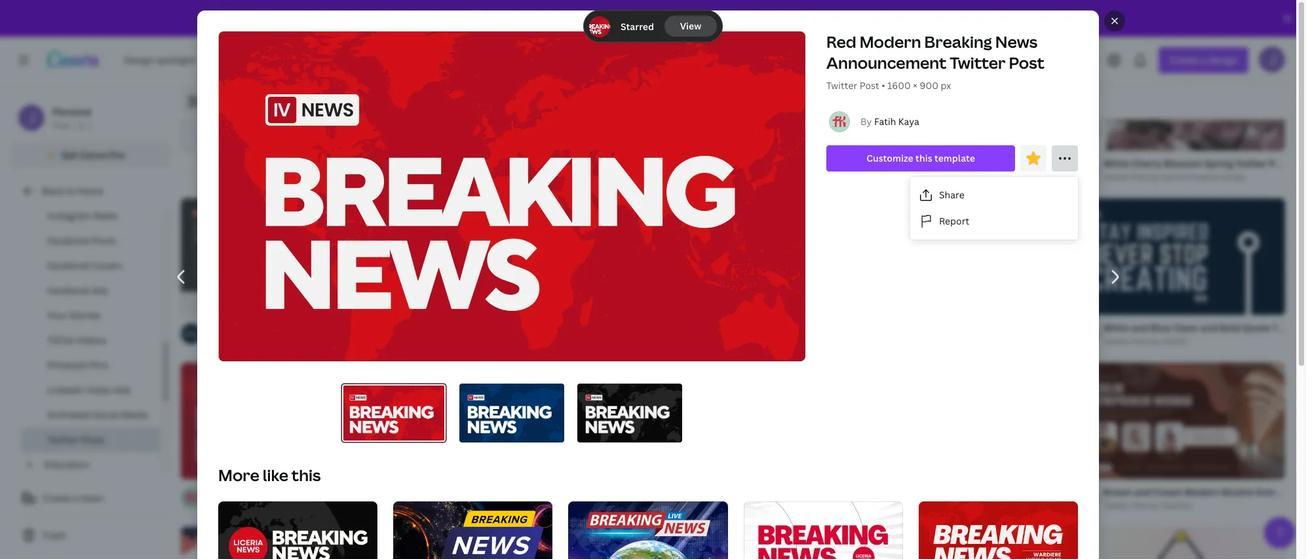 Task type: locate. For each thing, give the bounding box(es) containing it.
blue inside white and blue clean and bold quote twitter p twitter post by h3std
[[1151, 322, 1171, 334]]

mockup
[[354, 322, 390, 334]]

announcement
[[827, 52, 947, 73], [331, 486, 400, 499]]

free •
[[52, 120, 75, 131]]

reels
[[94, 210, 117, 222]]

breaking inside red modern breaking news announcement twitter post twitter post by fatih kaya
[[264, 486, 303, 499]]

modern inside blue modern fashion promotion twitter post twitter post by viii creative
[[678, 157, 713, 170]]

news inside red modern breaking news announcement twitter post twitter post • 1600 × 900 px
[[996, 31, 1038, 52]]

creative down blue modern fashion promotion twitter post link
[[728, 172, 760, 183]]

0 vertical spatial create
[[226, 102, 255, 114]]

futuristic inside light green futuristic game streaming twitter post twitter post by alberto venturini's team
[[933, 157, 976, 170]]

1 horizontal spatial canva
[[520, 12, 549, 24]]

breaking news twitter post by chgms template
[[655, 486, 777, 512]]

video
[[87, 384, 112, 397]]

fatih right the by
[[874, 115, 896, 128]]

• inside red modern breaking news announcement twitter post twitter post • 1600 × 900 px
[[882, 79, 885, 92]]

fatih down like
[[266, 501, 285, 512]]

by down store
[[254, 336, 264, 347]]

modern inside red modern breaking news announcement twitter post twitter post by fatih kaya
[[227, 486, 262, 499]]

this left the template
[[916, 152, 932, 165]]

home
[[77, 185, 103, 197]]

1 horizontal spatial news
[[696, 486, 721, 499]]

pro up back to home link
[[109, 149, 125, 161]]

0 horizontal spatial pro
[[109, 149, 125, 161]]

create right all
[[226, 102, 255, 114]]

a inside button
[[74, 492, 79, 505]]

studio down professional
[[523, 172, 548, 183]]

3 facebook from the top
[[47, 284, 89, 297]]

breaking up twitter post by chgms template link
[[655, 486, 694, 499]]

twitter post by chgms template link
[[655, 500, 777, 513]]

by inside white and blue clean and bold quote twitter p twitter post by h3std
[[1151, 336, 1160, 347]]

red for red modern breaking news announcement twitter post twitter post • 1600 × 900 px
[[827, 31, 857, 52]]

and inside the white and blue professional business webinar twitter post twitter post by ermedia studio
[[459, 157, 476, 170]]

0 horizontal spatial this
[[292, 465, 321, 486]]

by left rizelle
[[927, 501, 936, 512]]

facebook up facebook ads on the left of the page
[[47, 260, 89, 272]]

by inside breaking news twitter post by chgms template
[[702, 501, 712, 512]]

0 vertical spatial announcement
[[827, 52, 947, 73]]

anne
[[964, 501, 984, 512]]

0 horizontal spatial creative
[[728, 172, 760, 183]]

canva inside button
[[80, 149, 107, 161]]

blue inside blue guest featured live event twitter post twitter post by rizelle anne galvez
[[879, 486, 899, 499]]

by down 'more like this'
[[254, 501, 264, 512]]

1 horizontal spatial creative
[[1187, 172, 1219, 183]]

canva right off
[[520, 12, 549, 24]]

quote up twitter post by ar creative link
[[527, 322, 554, 334]]

1 horizontal spatial create
[[226, 102, 255, 114]]

1 horizontal spatial studio
[[1221, 172, 1246, 183]]

canva
[[520, 12, 549, 24], [80, 149, 107, 161], [1162, 172, 1185, 183]]

0 horizontal spatial kaya
[[286, 501, 304, 512]]

personal
[[52, 106, 91, 118]]

1 horizontal spatial •
[[882, 79, 885, 92]]

minimalist
[[453, 322, 499, 334]]

pinterest pins link
[[21, 353, 161, 378]]

purple
[[678, 322, 708, 334]]

purple pink modern business webinar twitter post image
[[181, 527, 389, 560]]

futuristic for purple
[[710, 322, 753, 334]]

•
[[882, 79, 885, 92], [72, 120, 75, 131]]

more
[[218, 465, 259, 486]]

0 horizontal spatial create
[[42, 492, 71, 505]]

fatih
[[874, 115, 896, 128], [266, 501, 285, 512]]

creative
[[728, 172, 760, 183], [1187, 172, 1219, 183]]

xvector
[[266, 336, 294, 347]]

upgrade
[[754, 12, 793, 24]]

2 horizontal spatial breaking
[[925, 31, 992, 52]]

months.
[[631, 12, 668, 24]]

this right like
[[292, 465, 321, 486]]

blue guest featured live event twitter post twitter post by rizelle anne galvez
[[879, 486, 1074, 512]]

creative inside blue modern fashion promotion twitter post twitter post by viii creative
[[728, 172, 760, 183]]

1 horizontal spatial this
[[916, 152, 932, 165]]

0 horizontal spatial •
[[72, 120, 75, 131]]

creative inside white cherry blossom spring twitter post twitter post by canva creative studio
[[1187, 172, 1219, 183]]

theme button
[[323, 88, 385, 115]]

ads right video
[[114, 384, 131, 397]]

facebook ads
[[47, 284, 108, 297]]

creative down white cherry blossom spring twitter post link
[[1187, 172, 1219, 183]]

y link
[[1077, 488, 1098, 509]]

professional
[[501, 157, 556, 170]]

chgms
[[714, 501, 740, 512]]

1 vertical spatial kaya
[[286, 501, 304, 512]]

team
[[1011, 172, 1031, 183]]

status
[[584, 10, 722, 42]]

1 horizontal spatial quote
[[527, 322, 554, 334]]

0 horizontal spatial breaking
[[264, 486, 303, 499]]

brown and cream modern muslim entrepreneur webinar twitter post image
[[1077, 363, 1285, 480]]

white and blue clean and bold quote twitter post image
[[1077, 198, 1285, 315]]

by inside white cherry blossom spring twitter post twitter post by canva creative studio
[[1151, 172, 1160, 183]]

1 vertical spatial a
[[74, 492, 79, 505]]

by down cherry
[[1151, 172, 1160, 183]]

red inside red modern breaking news announcement twitter post twitter post • 1600 × 900 px
[[827, 31, 857, 52]]

2 vertical spatial canva
[[1162, 172, 1185, 183]]

facebook for facebook posts
[[47, 235, 89, 247]]

pink minimalist daily quote twitter post twitter post by ar creative
[[431, 322, 610, 347]]

facebook
[[47, 235, 89, 247], [47, 260, 89, 272], [47, 284, 89, 297]]

1 vertical spatial fatih
[[266, 501, 285, 512]]

create down "education"
[[42, 492, 71, 505]]

breaking up the px
[[925, 31, 992, 52]]

facebook up your stories
[[47, 284, 89, 297]]

red modern breaking news announcement twitter post - page 3 image
[[577, 384, 682, 443]]

creative for fashion
[[728, 172, 760, 183]]

blue up ermedia
[[478, 157, 499, 170]]

and
[[459, 157, 476, 170], [1131, 322, 1148, 334], [1201, 322, 1217, 334], [1134, 486, 1151, 499]]

animated
[[47, 409, 90, 421]]

create
[[226, 102, 255, 114], [42, 492, 71, 505]]

by down green at the top of page
[[927, 172, 936, 183]]

1 vertical spatial red
[[207, 486, 224, 499]]

red modern breaking news headline twitter post image
[[744, 502, 903, 560], [919, 502, 1078, 560]]

1 vertical spatial •
[[72, 120, 75, 131]]

linkedin video ads link
[[21, 378, 161, 403]]

white and grey modern we are hiring twitter post image
[[405, 527, 613, 560]]

videos
[[77, 334, 107, 347]]

twitter post by xvector link
[[207, 335, 389, 349]]

1 horizontal spatial breaking
[[655, 486, 694, 499]]

1 vertical spatial facebook
[[47, 260, 89, 272]]

kaya down like
[[286, 501, 304, 512]]

all
[[207, 95, 219, 107]]

bold
[[1220, 322, 1240, 334]]

1 vertical spatial ads
[[114, 384, 131, 397]]

ads down covers
[[92, 284, 108, 297]]

linkedin video ads
[[47, 384, 131, 397]]

announcement for red modern breaking news announcement twitter post twitter post by fatih kaya
[[331, 486, 400, 499]]

0 horizontal spatial canva
[[80, 149, 107, 161]]

orange modern good night floral twitter post image
[[853, 198, 1061, 315]]

pro left "for" on the top left
[[551, 12, 567, 24]]

to
[[65, 185, 75, 197]]

breaking up twitter post by fatih kaya link
[[264, 486, 303, 499]]

1 horizontal spatial red modern breaking news headline twitter post image
[[919, 502, 1078, 560]]

0 vertical spatial canva
[[520, 12, 549, 24]]

white inside white cherry blossom spring twitter post twitter post by canva creative studio
[[1103, 157, 1129, 170]]

0 vertical spatial pro
[[551, 12, 567, 24]]

dark purple futuristic giveaway twitter post link
[[655, 321, 853, 336]]

0 vertical spatial facebook
[[47, 235, 89, 247]]

futuristic up the alberto
[[933, 157, 976, 170]]

studio inside white cherry blossom spring twitter post twitter post by canva creative studio
[[1221, 172, 1246, 183]]

1 vertical spatial announcement
[[331, 486, 400, 499]]

1 vertical spatial canva
[[80, 149, 107, 161]]

2 horizontal spatial news
[[996, 31, 1038, 52]]

1 creative from the left
[[728, 172, 760, 183]]

2 horizontal spatial quote
[[1243, 322, 1270, 334]]

1 vertical spatial pro
[[109, 149, 125, 161]]

modern left like
[[227, 486, 262, 499]]

canva inside white cherry blossom spring twitter post twitter post by canva creative studio
[[1162, 172, 1185, 183]]

futuristic inside dark purple futuristic giveaway twitter post twitter post by jilnoalio
[[710, 322, 753, 334]]

report
[[939, 215, 970, 227]]

creative for blossom
[[1187, 172, 1219, 183]]

• left "1600"
[[882, 79, 885, 92]]

customize this template link
[[827, 146, 1015, 172]]

1 horizontal spatial futuristic
[[933, 157, 976, 170]]

modern up "1600"
[[860, 31, 921, 52]]

motivational
[[431, 486, 488, 499]]

white for white and blue clean and bold quote twitter p
[[1103, 322, 1129, 334]]

jilnoalio
[[714, 336, 744, 347]]

modern left fashion
[[678, 157, 713, 170]]

time
[[706, 12, 726, 24]]

announcement inside red modern breaking news announcement twitter post twitter post by fatih kaya
[[331, 486, 400, 499]]

breaking inside red modern breaking news announcement twitter post twitter post • 1600 × 900 px
[[925, 31, 992, 52]]

a for team
[[74, 492, 79, 505]]

studio down spring
[[1221, 172, 1246, 183]]

blue up h3std
[[1151, 322, 1171, 334]]

1 horizontal spatial kaya
[[898, 115, 920, 128]]

by inside blue modern fashion promotion twitter post twitter post by viii creative
[[702, 172, 712, 183]]

like
[[263, 465, 288, 486]]

facebook down "instagram"
[[47, 235, 89, 247]]

and left clean
[[1131, 322, 1148, 334]]

1 horizontal spatial red
[[827, 31, 857, 52]]

2 vertical spatial facebook
[[47, 284, 89, 297]]

2 red modern breaking news headline twitter post image from the left
[[919, 502, 1078, 560]]

0 horizontal spatial red
[[207, 486, 224, 499]]

by left h3std
[[1151, 336, 1160, 347]]

• right free
[[72, 120, 75, 131]]

and inside brown and cream modern muslim entreprene twitter post by yanidwi
[[1134, 486, 1151, 499]]

live
[[972, 486, 991, 499]]

quote inside motivational quote twitter post twitter post by stawallpapers
[[490, 486, 518, 499]]

by inside light green futuristic game streaming twitter post twitter post by alberto venturini's team
[[927, 172, 936, 183]]

posts down animated social media link
[[80, 434, 105, 446]]

1 vertical spatial futuristic
[[710, 322, 753, 334]]

twitter inside brown and cream modern muslim entreprene twitter post by yanidwi
[[1103, 501, 1130, 512]]

back to home
[[42, 185, 103, 197]]

0 vertical spatial futuristic
[[933, 157, 976, 170]]

white cherry blossom spring twitter post image
[[1077, 34, 1285, 151]]

facebook for facebook covers
[[47, 260, 89, 272]]

red modern breaking news announcement twitter post - page 1 image
[[218, 31, 807, 362], [341, 384, 446, 443]]

modern up twitter post by yanidwi link
[[1185, 486, 1220, 499]]

0 horizontal spatial quote
[[490, 486, 518, 499]]

0 vertical spatial red
[[827, 31, 857, 52]]

by inside red modern breaking news announcement twitter post twitter post by fatih kaya
[[254, 501, 264, 512]]

2 horizontal spatial canva
[[1162, 172, 1185, 183]]

0 horizontal spatial studio
[[523, 172, 548, 183]]

canva right get
[[80, 149, 107, 161]]

white and blue clean and bold quote twitter p twitter post by h3std
[[1103, 322, 1306, 347]]

p
[[1306, 322, 1306, 334]]

white and blue professional business webinar twitter post twitter post by ermedia studio
[[431, 157, 693, 183]]

dark purple futuristic giveaway twitter post twitter post by jilnoalio
[[655, 322, 853, 347]]

blue left guest
[[879, 486, 899, 499]]

canva down blossom
[[1162, 172, 1185, 183]]

your
[[47, 309, 67, 322]]

announcement inside red modern breaking news announcement twitter post twitter post • 1600 × 900 px
[[827, 52, 947, 73]]

and right brown at the bottom right of page
[[1134, 486, 1151, 499]]

entreprene
[[1257, 486, 1306, 499]]

all filters
[[207, 95, 249, 107]]

by down motivational quote twitter post link
[[478, 501, 488, 512]]

0 vertical spatial a
[[258, 102, 263, 114]]

0 horizontal spatial a
[[74, 492, 79, 505]]

0 vertical spatial fatih
[[874, 115, 896, 128]]

a
[[258, 102, 263, 114], [74, 492, 79, 505]]

red modern breaking news announcement twitter post image
[[181, 363, 389, 480]]

a left team
[[74, 492, 79, 505]]

2 studio from the left
[[1221, 172, 1246, 183]]

by down cream
[[1151, 501, 1160, 512]]

1 vertical spatial create
[[42, 492, 71, 505]]

twitter post by h3std link
[[1103, 336, 1285, 349]]

white inside white and blue clean and bold quote twitter p twitter post by h3std
[[1103, 322, 1129, 334]]

facebook inside "link"
[[47, 284, 89, 297]]

facebook posts link
[[21, 229, 161, 254]]

red inside red modern breaking news announcement twitter post twitter post by fatih kaya
[[207, 486, 224, 499]]

and up twitter post by ermedia studio link
[[459, 157, 476, 170]]

studio inside the white and blue professional business webinar twitter post twitter post by ermedia studio
[[523, 172, 548, 183]]

🎁 50% off canva pro for the first 3 months. limited time offer. upgrade now .
[[469, 12, 816, 24]]

None search field
[[677, 47, 1070, 73]]

this
[[916, 152, 932, 165], [292, 465, 321, 486]]

white cherry blossom spring twitter post link
[[1103, 157, 1289, 171]]

white inside the white and blue professional business webinar twitter post twitter post by ermedia studio
[[431, 157, 457, 170]]

blue inside the white and blue professional business webinar twitter post twitter post by ermedia studio
[[478, 157, 499, 170]]

twitter inside breaking news twitter post by chgms template
[[655, 501, 682, 512]]

animated social media link
[[21, 403, 161, 428]]

by inside online store launch with device mockup twitter post twitter post by xvector
[[254, 336, 264, 347]]

0 vertical spatial ads
[[92, 284, 108, 297]]

red modern breaking news announcement twitter post - page 2 image
[[459, 384, 564, 443]]

0 horizontal spatial red modern breaking news headline twitter post image
[[744, 502, 903, 560]]

1 horizontal spatial a
[[258, 102, 263, 114]]

0 horizontal spatial news
[[305, 486, 329, 499]]

1 facebook from the top
[[47, 235, 89, 247]]

color button
[[519, 88, 575, 115]]

galvez
[[986, 501, 1011, 512]]

kaya inside red modern breaking news announcement twitter post twitter post by fatih kaya
[[286, 501, 304, 512]]

news for red modern breaking news announcement twitter post twitter post by fatih kaya
[[305, 486, 329, 499]]

create inside button
[[42, 492, 71, 505]]

tiktok videos link
[[21, 328, 161, 353]]

2 creative from the left
[[1187, 172, 1219, 183]]

ads
[[92, 284, 108, 297], [114, 384, 131, 397]]

a left blank
[[258, 102, 263, 114]]

0 horizontal spatial fatih
[[266, 501, 285, 512]]

by inside dark purple futuristic giveaway twitter post twitter post by jilnoalio
[[702, 336, 712, 347]]

0 horizontal spatial announcement
[[331, 486, 400, 499]]

posts down reels
[[92, 235, 116, 247]]

kaya down ×
[[898, 115, 920, 128]]

by left 'ar'
[[478, 336, 488, 347]]

motivational quote twitter post image
[[405, 363, 613, 480]]

education link
[[39, 453, 153, 478]]

quote right bold
[[1243, 322, 1270, 334]]

post inside brown and cream modern muslim entreprene twitter post by yanidwi
[[1132, 501, 1149, 512]]

0 vertical spatial kaya
[[898, 115, 920, 128]]

by fatih kaya
[[861, 115, 920, 128]]

red for red modern breaking news announcement twitter post twitter post by fatih kaya
[[207, 486, 224, 499]]

business
[[558, 157, 598, 170]]

blue guest featured live event twitter post link
[[879, 486, 1074, 500]]

1 studio from the left
[[523, 172, 548, 183]]

breaking for red modern breaking news announcement twitter post twitter post by fatih kaya
[[264, 486, 303, 499]]

news inside red modern breaking news announcement twitter post twitter post by fatih kaya
[[305, 486, 329, 499]]

by inside brown and cream modern muslim entreprene twitter post by yanidwi
[[1151, 501, 1160, 512]]

by inside blue guest featured live event twitter post twitter post by rizelle anne galvez
[[927, 501, 936, 512]]

posts for facebook posts
[[92, 235, 116, 247]]

by down 'purple'
[[702, 336, 712, 347]]

posts for twitter posts
[[80, 434, 105, 446]]

by left ermedia
[[478, 172, 488, 183]]

1 vertical spatial posts
[[80, 434, 105, 446]]

alberto
[[938, 172, 966, 183]]

twitter post by alberto venturini's team link
[[879, 171, 1061, 184]]

quote
[[527, 322, 554, 334], [1243, 322, 1270, 334], [490, 486, 518, 499]]

ermedia
[[490, 172, 521, 183]]

facebook for facebook ads
[[47, 284, 89, 297]]

streaming
[[1006, 157, 1052, 170]]

3
[[624, 12, 629, 24]]

futuristic for green
[[933, 157, 976, 170]]

blue right webinar on the left top
[[655, 157, 675, 170]]

blue minimalist breaking news twitter post image
[[569, 502, 728, 560]]

by down breaking news link
[[702, 501, 712, 512]]

futuristic up jilnoalio on the right of page
[[710, 322, 753, 334]]

1 horizontal spatial announcement
[[827, 52, 947, 73]]

blue modern fashion promotion twitter post twitter post by viii creative
[[655, 157, 855, 183]]

starred
[[621, 20, 654, 32]]

posts
[[92, 235, 116, 247], [80, 434, 105, 446]]

0 horizontal spatial futuristic
[[710, 322, 753, 334]]

white for white cherry blossom spring twitter post
[[1103, 157, 1129, 170]]

modern inside red modern breaking news announcement twitter post twitter post • 1600 × 900 px
[[860, 31, 921, 52]]

share
[[939, 189, 965, 201]]

price button
[[460, 88, 514, 115]]

2 facebook from the top
[[47, 260, 89, 272]]

0 vertical spatial •
[[882, 79, 885, 92]]

by left the viii
[[702, 172, 712, 183]]

0 vertical spatial posts
[[92, 235, 116, 247]]

quote up twitter post by stawallpapers link
[[490, 486, 518, 499]]

daily
[[502, 322, 524, 334]]



Task type: vqa. For each thing, say whether or not it's contained in the screenshot.
Try Canva Pro
no



Task type: describe. For each thing, give the bounding box(es) containing it.
twitter post by viii creative link
[[655, 171, 837, 184]]

alberto venturini's team image
[[853, 159, 874, 180]]

online store launch with device mockup twitter post link
[[207, 321, 446, 335]]

modern for red modern breaking news announcement twitter post twitter post by fatih kaya
[[227, 486, 262, 499]]

breaking for red modern breaking news announcement twitter post twitter post • 1600 × 900 px
[[925, 31, 992, 52]]

linkedin
[[47, 384, 85, 397]]

yellow and black quotes twitter post image
[[629, 527, 837, 560]]

black modern breaking news headline twitter post image
[[218, 502, 378, 560]]

0 horizontal spatial ads
[[92, 284, 108, 297]]

back
[[42, 185, 63, 197]]

with
[[300, 322, 319, 334]]

twitter post by ermedia studio link
[[431, 171, 613, 184]]

announcement for red modern breaking news announcement twitter post twitter post • 1600 × 900 px
[[827, 52, 947, 73]]

1 vertical spatial this
[[292, 465, 321, 486]]

animated social media
[[47, 409, 148, 421]]

guest
[[902, 486, 928, 499]]

spring
[[1205, 157, 1234, 170]]

0 vertical spatial this
[[916, 152, 932, 165]]

px
[[941, 79, 951, 92]]

brown and cream modern muslim entreprene link
[[1103, 486, 1306, 500]]

yanidwi element
[[1077, 488, 1098, 509]]

for
[[569, 12, 583, 24]]

online store launch with device mockup twitter post image
[[181, 198, 389, 315]]

create a blank twitter post
[[226, 102, 344, 114]]

green
[[904, 157, 931, 170]]

by inside the white and blue professional business webinar twitter post twitter post by ermedia studio
[[478, 172, 488, 183]]

yanidwi image
[[1077, 488, 1098, 509]]

giveaway
[[755, 322, 798, 334]]

900
[[920, 79, 939, 92]]

instagram reels link
[[21, 204, 161, 229]]

red modern breaking news announcement twitter post twitter post by fatih kaya
[[207, 486, 456, 512]]

light green futuristic game streaming twitter post image
[[853, 34, 1061, 151]]

breaking news link
[[655, 486, 777, 500]]

blue modern fashion promotion twitter post image
[[629, 34, 837, 151]]

facebook covers link
[[21, 254, 161, 279]]

light green futuristic game streaming twitter post link
[[879, 157, 1108, 171]]

🎁
[[469, 12, 481, 24]]

pink minimalist daily quote twitter post link
[[431, 321, 610, 336]]

limited
[[670, 12, 704, 24]]

create a team
[[42, 492, 103, 505]]

the
[[585, 12, 600, 24]]

white and blue professional business webinar twitter post link
[[431, 157, 693, 171]]

by inside motivational quote twitter post twitter post by stawallpapers
[[478, 501, 488, 512]]

filters
[[221, 95, 249, 107]]

×
[[913, 79, 918, 92]]

modern inside brown and cream modern muslim entreprene twitter post by yanidwi
[[1185, 486, 1220, 499]]

venturini's
[[968, 172, 1009, 183]]

creative
[[502, 336, 533, 347]]

clean
[[1173, 322, 1198, 334]]

top level navigation element
[[115, 47, 527, 73]]

stawallpapers
[[490, 501, 544, 512]]

create for create a team
[[42, 492, 71, 505]]

blue inside blue modern fashion promotion twitter post twitter post by viii creative
[[655, 157, 675, 170]]

pro inside get canva pro button
[[109, 149, 125, 161]]

fatih inside red modern breaking news announcement twitter post twitter post by fatih kaya
[[266, 501, 285, 512]]

launch
[[265, 322, 298, 334]]

white and blue clean and bold quote twitter p link
[[1103, 321, 1306, 336]]

template
[[742, 501, 777, 512]]

by inside pink minimalist daily quote twitter post twitter post by ar creative
[[478, 336, 488, 347]]

fatih kaya link
[[874, 115, 920, 128]]

customize this template
[[867, 152, 975, 165]]

and for professional
[[459, 157, 476, 170]]

red modern breaking news announcement twitter post twitter post • 1600 × 900 px
[[827, 31, 1045, 92]]

post inside breaking news twitter post by chgms template
[[684, 501, 701, 512]]

1 horizontal spatial ads
[[114, 384, 131, 397]]

blue modern fashion promotion twitter post link
[[655, 157, 855, 171]]

yanidwi
[[1162, 501, 1192, 512]]

promotion
[[752, 157, 799, 170]]

quote inside white and blue clean and bold quote twitter p twitter post by h3std
[[1243, 322, 1270, 334]]

and for clean
[[1131, 322, 1148, 334]]

trash link
[[10, 523, 170, 549]]

black minimalist breaking news twitter post image
[[393, 502, 553, 560]]

1600
[[888, 79, 911, 92]]

by
[[861, 115, 872, 128]]

50%
[[483, 12, 503, 24]]

breaking news image
[[629, 363, 837, 480]]

twitter post by fatih kaya link
[[207, 500, 389, 513]]

cream
[[1153, 486, 1182, 499]]

upgrade now button
[[754, 12, 814, 24]]

twitter posts
[[47, 434, 105, 446]]

create for create a blank twitter post
[[226, 102, 255, 114]]

pastel pink and yellow modern we are open twitter post image
[[1077, 527, 1285, 560]]

quote inside pink minimalist daily quote twitter post twitter post by ar creative
[[527, 322, 554, 334]]

twitter post by ar creative link
[[431, 336, 610, 349]]

game
[[978, 157, 1004, 170]]

facebook posts
[[47, 235, 116, 247]]

white for white and blue professional business webinar twitter post
[[431, 157, 457, 170]]

modern for blue modern fashion promotion twitter post twitter post by viii creative
[[678, 157, 713, 170]]

post inside white and blue clean and bold quote twitter p twitter post by h3std
[[1132, 336, 1149, 347]]

and for modern
[[1134, 486, 1151, 499]]

news inside breaking news twitter post by chgms template
[[696, 486, 721, 499]]

device
[[322, 322, 352, 334]]

first
[[602, 12, 622, 24]]

white and blue professional business webinar twitter post image
[[405, 34, 613, 151]]

create a blank twitter post element
[[181, 34, 389, 151]]

1 horizontal spatial pro
[[551, 12, 567, 24]]

your stories link
[[21, 303, 161, 328]]

0 vertical spatial red modern breaking news announcement twitter post - page 1 image
[[218, 31, 807, 362]]

modern for red modern breaking news announcement twitter post twitter post • 1600 × 900 px
[[860, 31, 921, 52]]

av link
[[853, 159, 874, 180]]

viii
[[714, 172, 726, 183]]

light
[[879, 157, 902, 170]]

templates
[[206, 4, 251, 16]]

twitter post by canva creative studio link
[[1103, 171, 1285, 184]]

1 vertical spatial red modern breaking news announcement twitter post - page 1 image
[[341, 384, 446, 443]]

black and white photo-centric technology twitter post image
[[853, 527, 1061, 560]]

pink minimalist daily quote twitter post image
[[405, 198, 613, 315]]

tiktok videos
[[47, 334, 107, 347]]

light green futuristic game streaming twitter post twitter post by alberto venturini's team
[[879, 157, 1108, 183]]

view button
[[665, 16, 717, 37]]

social
[[92, 409, 119, 421]]

a for blank
[[258, 102, 263, 114]]

1
[[87, 120, 91, 131]]

brown
[[1103, 486, 1132, 499]]

get
[[61, 149, 77, 161]]

dark purple futuristic giveaway twitter post image
[[629, 198, 837, 315]]

create a team button
[[10, 486, 170, 512]]

stories
[[70, 309, 101, 322]]

brown and cream modern muslim entreprene twitter post by yanidwi
[[1103, 486, 1306, 512]]

1 red modern breaking news headline twitter post image from the left
[[744, 502, 903, 560]]

1 horizontal spatial fatih
[[874, 115, 896, 128]]

store
[[239, 322, 263, 334]]

h3std
[[1162, 336, 1188, 347]]

media
[[121, 409, 148, 421]]

status containing view
[[584, 10, 722, 42]]

free
[[52, 120, 69, 131]]

alberto venturini's team element
[[853, 159, 874, 180]]

webinar
[[600, 157, 637, 170]]

breaking inside breaking news twitter post by chgms template
[[655, 486, 694, 499]]

facebook covers
[[47, 260, 122, 272]]

featured
[[930, 486, 970, 499]]

ar
[[490, 336, 500, 347]]

and up twitter post by h3std link
[[1201, 322, 1217, 334]]

news for red modern breaking news announcement twitter post twitter post • 1600 × 900 px
[[996, 31, 1038, 52]]



